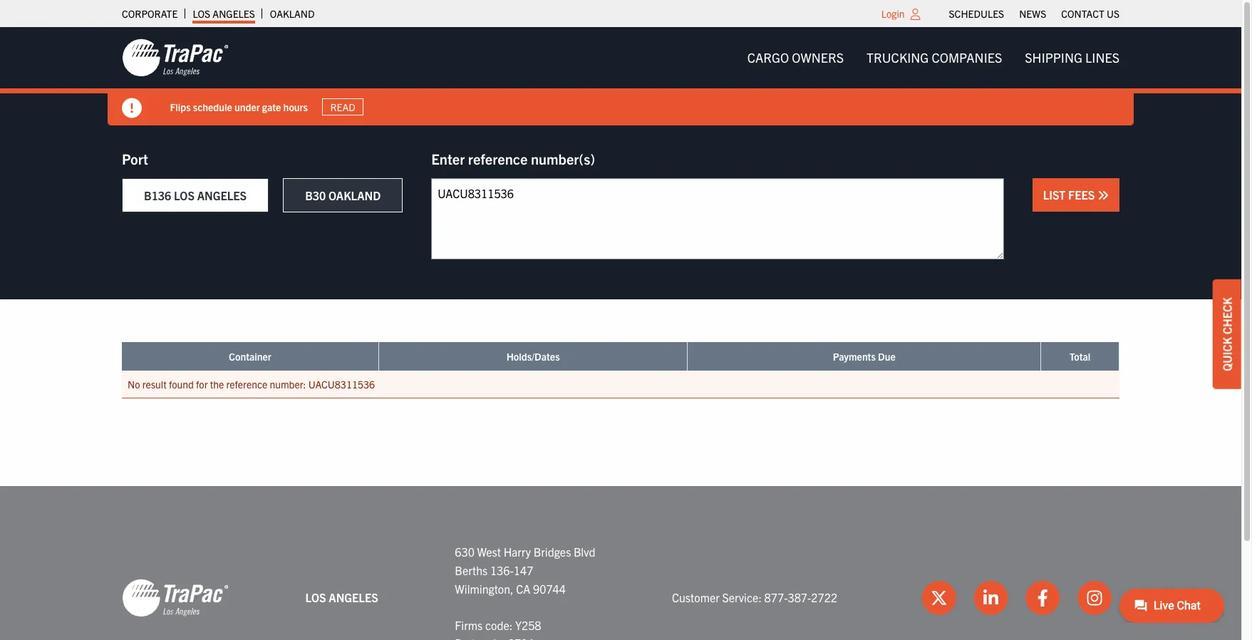 Task type: describe. For each thing, give the bounding box(es) containing it.
trucking
[[867, 49, 929, 66]]

gate
[[263, 100, 282, 113]]

schedule
[[193, 100, 233, 113]]

0 vertical spatial oakland
[[270, 7, 315, 20]]

contact us link
[[1062, 4, 1120, 24]]

0 vertical spatial reference
[[468, 150, 528, 168]]

0 vertical spatial angeles
[[213, 7, 255, 20]]

shipping lines
[[1025, 49, 1120, 66]]

the
[[210, 378, 224, 391]]

trucking companies link
[[855, 43, 1014, 72]]

berths
[[455, 563, 488, 577]]

payments
[[833, 350, 876, 363]]

shipping
[[1025, 49, 1083, 66]]

lines
[[1086, 49, 1120, 66]]

code:
[[485, 618, 513, 632]]

2 vertical spatial angeles
[[329, 591, 378, 605]]

banner containing cargo owners
[[0, 27, 1253, 125]]

cargo owners link
[[736, 43, 855, 72]]

footer containing 630 west harry bridges blvd
[[0, 486, 1242, 640]]

payments due
[[833, 350, 896, 363]]

los angeles link
[[193, 4, 255, 24]]

service:
[[722, 591, 762, 605]]

1 vertical spatial los
[[174, 188, 195, 202]]

no
[[128, 378, 140, 391]]

news link
[[1020, 4, 1047, 24]]

result
[[142, 378, 167, 391]]

total
[[1070, 350, 1091, 363]]

customer
[[672, 591, 720, 605]]

number(s)
[[531, 150, 595, 168]]

877-
[[765, 591, 788, 605]]

list fees button
[[1033, 178, 1120, 212]]

solid image
[[122, 98, 142, 118]]

read
[[331, 101, 356, 113]]

shipping lines link
[[1014, 43, 1131, 72]]

light image
[[911, 9, 921, 20]]

quick check link
[[1213, 280, 1242, 389]]

ca
[[516, 581, 531, 596]]

0 vertical spatial los
[[193, 7, 210, 20]]

enter
[[431, 150, 465, 168]]

0 vertical spatial los angeles
[[193, 7, 255, 20]]

630
[[455, 545, 475, 559]]

hours
[[284, 100, 308, 113]]

bridges
[[534, 545, 571, 559]]

login
[[882, 7, 905, 20]]

b30 oakland
[[305, 188, 381, 202]]

blvd
[[574, 545, 596, 559]]

menu bar containing schedules
[[942, 4, 1127, 24]]

b30
[[305, 188, 326, 202]]

owners
[[792, 49, 844, 66]]

Enter reference number(s) text field
[[431, 178, 1004, 259]]

firms code:  y258
[[455, 618, 541, 632]]

corporate link
[[122, 4, 178, 24]]

147
[[514, 563, 533, 577]]

companies
[[932, 49, 1003, 66]]



Task type: locate. For each thing, give the bounding box(es) containing it.
contact us
[[1062, 7, 1120, 20]]

2722
[[811, 591, 838, 605]]

banner
[[0, 27, 1253, 125]]

1 horizontal spatial reference
[[468, 150, 528, 168]]

0 horizontal spatial oakland
[[270, 7, 315, 20]]

0 vertical spatial menu bar
[[942, 4, 1127, 24]]

oakland right los angeles link
[[270, 7, 315, 20]]

schedules link
[[949, 4, 1005, 24]]

fees
[[1069, 187, 1095, 202]]

footer
[[0, 486, 1242, 640]]

found
[[169, 378, 194, 391]]

flips schedule under gate hours
[[170, 100, 308, 113]]

menu bar containing cargo owners
[[736, 43, 1131, 72]]

container
[[229, 350, 271, 363]]

login link
[[882, 7, 905, 20]]

menu bar down light icon
[[736, 43, 1131, 72]]

schedules
[[949, 7, 1005, 20]]

reference down container on the bottom left of page
[[226, 378, 268, 391]]

0 vertical spatial los angeles image
[[122, 38, 229, 78]]

us
[[1107, 7, 1120, 20]]

1 los angeles image from the top
[[122, 38, 229, 78]]

1 vertical spatial reference
[[226, 378, 268, 391]]

port
[[122, 150, 148, 168]]

b136
[[144, 188, 171, 202]]

wilmington,
[[455, 581, 514, 596]]

enter reference number(s)
[[431, 150, 595, 168]]

cargo owners
[[748, 49, 844, 66]]

trucking companies
[[867, 49, 1003, 66]]

west
[[477, 545, 501, 559]]

oakland
[[270, 7, 315, 20], [329, 188, 381, 202]]

los angeles image
[[122, 38, 229, 78], [122, 578, 229, 618]]

136-
[[490, 563, 514, 577]]

number:
[[270, 378, 306, 391]]

1 vertical spatial menu bar
[[736, 43, 1131, 72]]

under
[[235, 100, 260, 113]]

1 vertical spatial los angeles
[[306, 591, 378, 605]]

news
[[1020, 7, 1047, 20]]

2 los angeles image from the top
[[122, 578, 229, 618]]

customer service: 877-387-2722
[[672, 591, 838, 605]]

1 vertical spatial los angeles image
[[122, 578, 229, 618]]

cargo
[[748, 49, 789, 66]]

list
[[1044, 187, 1066, 202]]

read link
[[323, 98, 364, 116]]

y258
[[515, 618, 541, 632]]

90744
[[533, 581, 566, 596]]

0 horizontal spatial reference
[[226, 378, 268, 391]]

firms
[[455, 618, 483, 632]]

list fees
[[1044, 187, 1098, 202]]

quick check
[[1220, 297, 1235, 371]]

for
[[196, 378, 208, 391]]

uacu8311536
[[308, 378, 375, 391]]

oakland link
[[270, 4, 315, 24]]

due
[[878, 350, 896, 363]]

630 west harry bridges blvd berths 136-147 wilmington, ca 90744
[[455, 545, 596, 596]]

corporate
[[122, 7, 178, 20]]

menu bar
[[942, 4, 1127, 24], [736, 43, 1131, 72]]

0 horizontal spatial los angeles
[[193, 7, 255, 20]]

los angeles
[[193, 7, 255, 20], [306, 591, 378, 605]]

1 vertical spatial angeles
[[197, 188, 247, 202]]

1 vertical spatial oakland
[[329, 188, 381, 202]]

387-
[[788, 591, 812, 605]]

2 vertical spatial los
[[306, 591, 326, 605]]

menu bar up shipping
[[942, 4, 1127, 24]]

no result found for the reference number: uacu8311536
[[128, 378, 375, 391]]

oakland right the b30
[[329, 188, 381, 202]]

check
[[1220, 297, 1235, 334]]

angeles
[[213, 7, 255, 20], [197, 188, 247, 202], [329, 591, 378, 605]]

reference
[[468, 150, 528, 168], [226, 378, 268, 391]]

harry
[[504, 545, 531, 559]]

holds/dates
[[507, 350, 560, 363]]

los
[[193, 7, 210, 20], [174, 188, 195, 202], [306, 591, 326, 605]]

reference right enter
[[468, 150, 528, 168]]

b136 los angeles
[[144, 188, 247, 202]]

los angeles image inside footer
[[122, 578, 229, 618]]

flips
[[170, 100, 191, 113]]

1 horizontal spatial los angeles
[[306, 591, 378, 605]]

1 horizontal spatial oakland
[[329, 188, 381, 202]]

contact
[[1062, 7, 1105, 20]]

solid image
[[1098, 190, 1109, 201]]

quick
[[1220, 337, 1235, 371]]



Task type: vqa. For each thing, say whether or not it's contained in the screenshot.
login?
no



